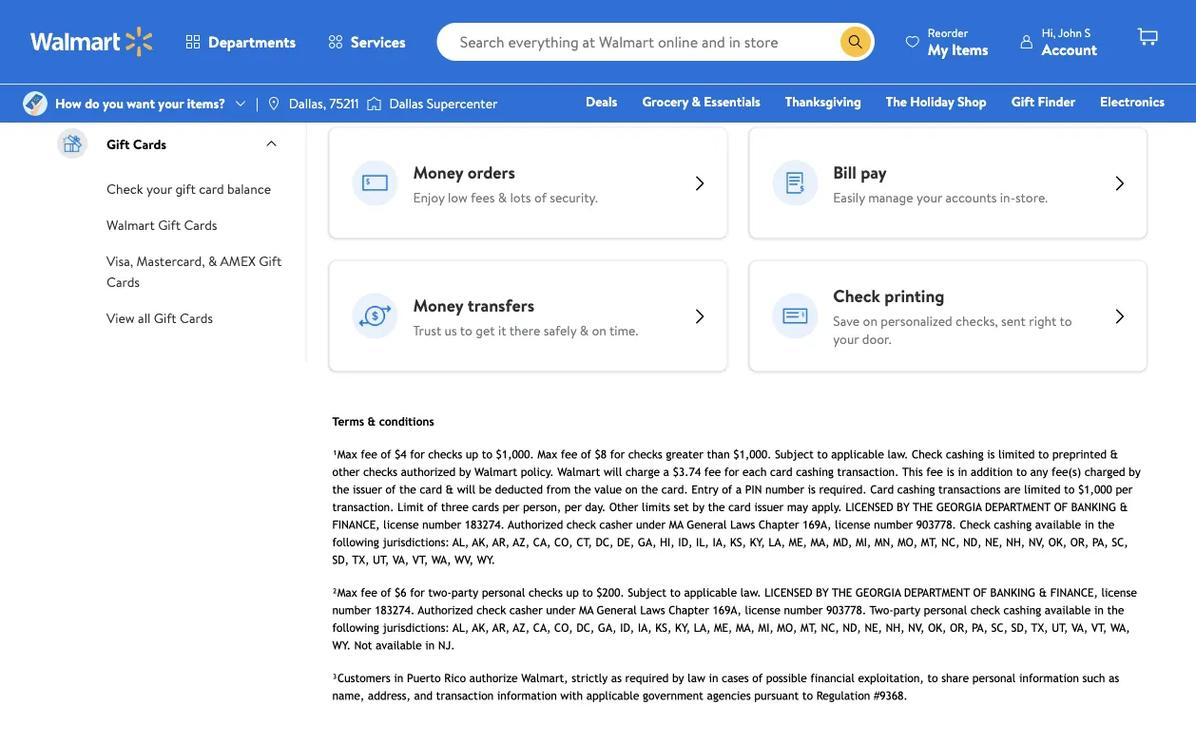 Task type: vqa. For each thing, say whether or not it's contained in the screenshot.
Electronics link at top right
yes



Task type: describe. For each thing, give the bounding box(es) containing it.
related
[[329, 86, 393, 113]]

money orders. enjoy low fees and lots of security. learn more. image
[[352, 160, 398, 206]]

low
[[448, 188, 468, 206]]

gift up one
[[1011, 92, 1035, 111]]

registry
[[946, 119, 994, 137]]

s
[[1085, 24, 1091, 40]]

Walmart Site-Wide search field
[[437, 23, 875, 61]]

with
[[542, 10, 570, 31]]

walmart+ link
[[1099, 118, 1173, 138]]

lots
[[510, 188, 531, 206]]

transfers
[[467, 293, 534, 317]]

the
[[482, 10, 504, 31]]

right
[[1029, 312, 1057, 330]]

i
[[390, 10, 394, 31]]

at
[[724, 10, 737, 31]]

my
[[928, 39, 948, 59]]

can
[[363, 10, 386, 31]]

grocery & essentials link
[[634, 91, 769, 112]]

shop for holiday
[[957, 92, 987, 111]]

checks,
[[956, 312, 998, 330]]

preparation
[[128, 74, 196, 93]]

thanksgiving
[[785, 92, 861, 111]]

skip
[[398, 10, 423, 31]]

bill
[[833, 160, 857, 184]]

services
[[473, 86, 539, 113]]

view all gift cards link
[[106, 307, 213, 328]]

home
[[817, 119, 852, 137]]

gift cards image
[[53, 125, 91, 163]]

to inside money transfers trust us to get it there safely & on time.
[[460, 321, 472, 339]]

dallas,
[[289, 94, 326, 113]]

& inside money orders enjoy low fees & lots of security.
[[498, 188, 507, 206]]

hi,
[[1042, 24, 1056, 40]]

money transfers
[[106, 38, 200, 57]]

one debit
[[1019, 119, 1083, 137]]

printing
[[884, 284, 945, 308]]

cards down card
[[184, 216, 217, 234]]

services
[[351, 31, 406, 52]]

money for orders
[[413, 160, 463, 184]]

manage
[[868, 188, 913, 206]]

john
[[1058, 24, 1082, 40]]

sent
[[1001, 312, 1026, 330]]

dallas supercenter
[[389, 94, 498, 113]]

gift down you
[[106, 134, 130, 153]]

mastercard,
[[136, 252, 205, 270]]

walmart
[[106, 216, 155, 234]]

how can i skip a trip to the bank with in-store check cashing at walmart?
[[329, 10, 803, 31]]

gift up mastercard,
[[158, 216, 181, 234]]

transfers
[[148, 38, 200, 57]]

|
[[256, 94, 258, 113]]

orders
[[467, 160, 515, 184]]

toy
[[741, 119, 760, 137]]

hi, john s account
[[1042, 24, 1097, 59]]

items
[[952, 39, 989, 59]]

& inside money transfers trust us to get it there safely & on time.
[[580, 321, 589, 339]]

Search search field
[[437, 23, 875, 61]]

it
[[498, 321, 506, 339]]

gift inside visa, mastercard, & amex gift cards
[[259, 252, 282, 270]]

walmart?
[[741, 10, 803, 31]]

of
[[534, 188, 547, 206]]

the holiday shop
[[886, 92, 987, 111]]

money transfers link
[[106, 36, 200, 57]]

cards down want
[[133, 134, 167, 153]]

your inside the check printing save on personalized checks, sent right to your door.
[[833, 330, 859, 349]]

electronics toy shop
[[741, 92, 1165, 137]]

toy shop link
[[732, 118, 801, 138]]

one debit link
[[1010, 118, 1092, 138]]

check printing save on personalized checks, sent right to your door.
[[833, 284, 1072, 349]]

view all gift cards
[[106, 309, 213, 328]]

holiday
[[910, 92, 954, 111]]

 image for dallas supercenter
[[366, 94, 382, 113]]

check for your
[[106, 180, 143, 198]]

on inside money transfers trust us to get it there safely & on time.
[[592, 321, 606, 339]]

check printing. save on personalized checks, sent right to your door. learn more. image
[[772, 293, 818, 339]]

there
[[509, 321, 540, 339]]

check your gift card balance link
[[106, 178, 271, 199]]

the
[[886, 92, 907, 111]]

visa,
[[106, 252, 133, 270]]

cards down visa, mastercard, & amex gift cards
[[180, 309, 213, 328]]

your inside bill pay easily manage your accounts in-store.
[[916, 188, 942, 206]]

financial
[[398, 86, 468, 113]]

visa, mastercard, & amex gift cards
[[106, 252, 282, 291]]

gift cards
[[106, 134, 167, 153]]

your inside check your gift card balance "link"
[[146, 180, 172, 198]]

bill pay. easily manage your accounts in-store. learn more. image
[[772, 160, 818, 206]]

account
[[1042, 39, 1097, 59]]

supercenter
[[427, 94, 498, 113]]

check
[[629, 10, 668, 31]]

money transfers trust us to get it there safely & on time.
[[413, 293, 638, 339]]

want
[[127, 94, 155, 113]]

 image for dallas, 75211
[[266, 96, 281, 111]]

gift
[[175, 180, 196, 198]]

search icon image
[[848, 34, 863, 49]]

fees
[[471, 188, 495, 206]]

gift finder link
[[1003, 91, 1084, 112]]



Task type: locate. For each thing, give the bounding box(es) containing it.
to right right
[[1060, 312, 1072, 330]]

money for transfers
[[106, 38, 146, 57]]

0 horizontal spatial check
[[106, 180, 143, 198]]

0 vertical spatial how
[[329, 10, 360, 31]]

services button
[[312, 19, 422, 65]]

safely
[[544, 321, 577, 339]]

1 vertical spatial in-
[[1000, 188, 1015, 206]]

all
[[138, 309, 151, 328]]

1 vertical spatial how
[[55, 94, 82, 113]]

money inside money transfers trust us to get it there safely & on time.
[[413, 293, 463, 317]]

deals
[[586, 92, 617, 111]]

0 vertical spatial money
[[106, 38, 146, 57]]

walmart image
[[30, 27, 154, 57]]

gift right all at the top left of page
[[154, 309, 177, 328]]

fashion link
[[868, 118, 930, 138]]

related financial services
[[329, 86, 539, 113]]

shop inside electronics toy shop
[[763, 119, 793, 137]]

75211
[[329, 94, 359, 113]]

how left can at the left of the page
[[329, 10, 360, 31]]

& right 'grocery'
[[692, 92, 701, 111]]

shop up registry link
[[957, 92, 987, 111]]

check your gift card balance
[[106, 180, 271, 198]]

cards
[[133, 134, 167, 153], [184, 216, 217, 234], [106, 273, 140, 291], [180, 309, 213, 328]]

grocery
[[642, 92, 689, 111]]

& inside visa, mastercard, & amex gift cards
[[208, 252, 217, 270]]

cards inside visa, mastercard, & amex gift cards
[[106, 273, 140, 291]]

pay
[[861, 160, 887, 184]]

0 horizontal spatial in-
[[574, 10, 591, 31]]

to inside the check printing save on personalized checks, sent right to your door.
[[1060, 312, 1072, 330]]

shop right toy
[[763, 119, 793, 137]]

walmart+
[[1108, 119, 1165, 137]]

bank
[[508, 10, 539, 31]]

& left amex
[[208, 252, 217, 270]]

reorder
[[928, 24, 968, 40]]

1 horizontal spatial how
[[329, 10, 360, 31]]

thanksgiving link
[[777, 91, 870, 112]]

enjoy
[[413, 188, 445, 206]]

& right safely
[[580, 321, 589, 339]]

on inside the check printing save on personalized checks, sent right to your door.
[[863, 312, 878, 330]]

tax preparation
[[106, 74, 196, 93]]

personalized
[[881, 312, 952, 330]]

save
[[833, 312, 860, 330]]

a
[[427, 10, 434, 31]]

your left door.
[[833, 330, 859, 349]]

essentials
[[704, 92, 760, 111]]

bill pay easily manage your accounts in-store.
[[833, 160, 1048, 206]]

&
[[692, 92, 701, 111], [498, 188, 507, 206], [208, 252, 217, 270], [580, 321, 589, 339]]

door.
[[862, 330, 891, 349]]

walmart gift cards
[[106, 216, 217, 234]]

view
[[106, 309, 135, 328]]

on right save
[[863, 312, 878, 330]]

 image right |
[[266, 96, 281, 111]]

dallas, 75211
[[289, 94, 359, 113]]

cards down visa,
[[106, 273, 140, 291]]

check inside "link"
[[106, 180, 143, 198]]

0 vertical spatial in-
[[574, 10, 591, 31]]

in- inside bill pay easily manage your accounts in-store.
[[1000, 188, 1015, 206]]

1 horizontal spatial shop
[[957, 92, 987, 111]]

reorder my items
[[928, 24, 989, 59]]

dallas
[[389, 94, 423, 113]]

1 vertical spatial money
[[413, 160, 463, 184]]

money up 'enjoy'
[[413, 160, 463, 184]]

gift
[[1011, 92, 1035, 111], [106, 134, 130, 153], [158, 216, 181, 234], [259, 252, 282, 270], [154, 309, 177, 328]]

1 vertical spatial check
[[833, 284, 880, 308]]

1 horizontal spatial check
[[833, 284, 880, 308]]

0 horizontal spatial shop
[[763, 119, 793, 137]]

security.
[[550, 188, 598, 206]]

time.
[[609, 321, 638, 339]]

shop for toy
[[763, 119, 793, 137]]

check up walmart
[[106, 180, 143, 198]]

finder
[[1038, 92, 1075, 111]]

your left gift
[[146, 180, 172, 198]]

money orders enjoy low fees & lots of security.
[[413, 160, 598, 206]]

tax preparation link
[[106, 72, 196, 93]]

store.
[[1015, 188, 1048, 206]]

on
[[863, 312, 878, 330], [592, 321, 606, 339]]

to
[[464, 10, 479, 31], [1060, 312, 1072, 330], [460, 321, 472, 339]]

electronics link
[[1092, 91, 1173, 112]]

gift right amex
[[259, 252, 282, 270]]

your
[[158, 94, 184, 113], [146, 180, 172, 198], [916, 188, 942, 206], [833, 330, 859, 349]]

how
[[329, 10, 360, 31], [55, 94, 82, 113]]

1 vertical spatial shop
[[763, 119, 793, 137]]

trip
[[437, 10, 461, 31]]

how left do
[[55, 94, 82, 113]]

to left the
[[464, 10, 479, 31]]

to right us
[[460, 321, 472, 339]]

shop
[[957, 92, 987, 111], [763, 119, 793, 137]]

you
[[103, 94, 124, 113]]

gift finder
[[1011, 92, 1075, 111]]

walmart gift cards link
[[106, 214, 217, 235]]

0 horizontal spatial how
[[55, 94, 82, 113]]

2 vertical spatial money
[[413, 293, 463, 317]]

in-
[[574, 10, 591, 31], [1000, 188, 1015, 206]]

check up save
[[833, 284, 880, 308]]

easily
[[833, 188, 865, 206]]

departments
[[208, 31, 296, 52]]

0 horizontal spatial  image
[[266, 96, 281, 111]]

0 vertical spatial check
[[106, 180, 143, 198]]

in- right with
[[574, 10, 591, 31]]

on left time. at right
[[592, 321, 606, 339]]

money transfers. trust us to get it there safely and on time. learn more. image
[[352, 293, 398, 339]]

one
[[1019, 119, 1048, 137]]

check inside the check printing save on personalized checks, sent right to your door.
[[833, 284, 880, 308]]

how for how do you want your items?
[[55, 94, 82, 113]]

1 horizontal spatial on
[[863, 312, 878, 330]]

electronics
[[1100, 92, 1165, 111]]

your down preparation
[[158, 94, 184, 113]]

in- right accounts
[[1000, 188, 1015, 206]]

 image
[[366, 94, 382, 113], [266, 96, 281, 111]]

the holiday shop link
[[877, 91, 995, 112]]

money up trust
[[413, 293, 463, 317]]

store
[[591, 10, 626, 31]]

trust
[[413, 321, 441, 339]]

balance
[[227, 180, 271, 198]]

debit
[[1051, 119, 1083, 137]]

deals link
[[577, 91, 626, 112]]

 image right 75211
[[366, 94, 382, 113]]

& left lots on the top of the page
[[498, 188, 507, 206]]

tax
[[106, 74, 125, 93]]

money for transfers
[[413, 293, 463, 317]]

how for how can i skip a trip to the bank with in-store check cashing at walmart?
[[329, 10, 360, 31]]

1 horizontal spatial  image
[[366, 94, 382, 113]]

us
[[445, 321, 457, 339]]

accounts
[[945, 188, 997, 206]]

 image
[[23, 91, 48, 116]]

money inside money orders enjoy low fees & lots of security.
[[413, 160, 463, 184]]

amex
[[220, 252, 256, 270]]

0 vertical spatial shop
[[957, 92, 987, 111]]

your right manage at the top right
[[916, 188, 942, 206]]

cart contains 0 items total amount $0.00 image
[[1136, 26, 1159, 48]]

0 horizontal spatial on
[[592, 321, 606, 339]]

money up tax
[[106, 38, 146, 57]]

grocery & essentials
[[642, 92, 760, 111]]

1 horizontal spatial in-
[[1000, 188, 1015, 206]]

how do you want your items?
[[55, 94, 225, 113]]

get
[[476, 321, 495, 339]]

check for printing
[[833, 284, 880, 308]]



